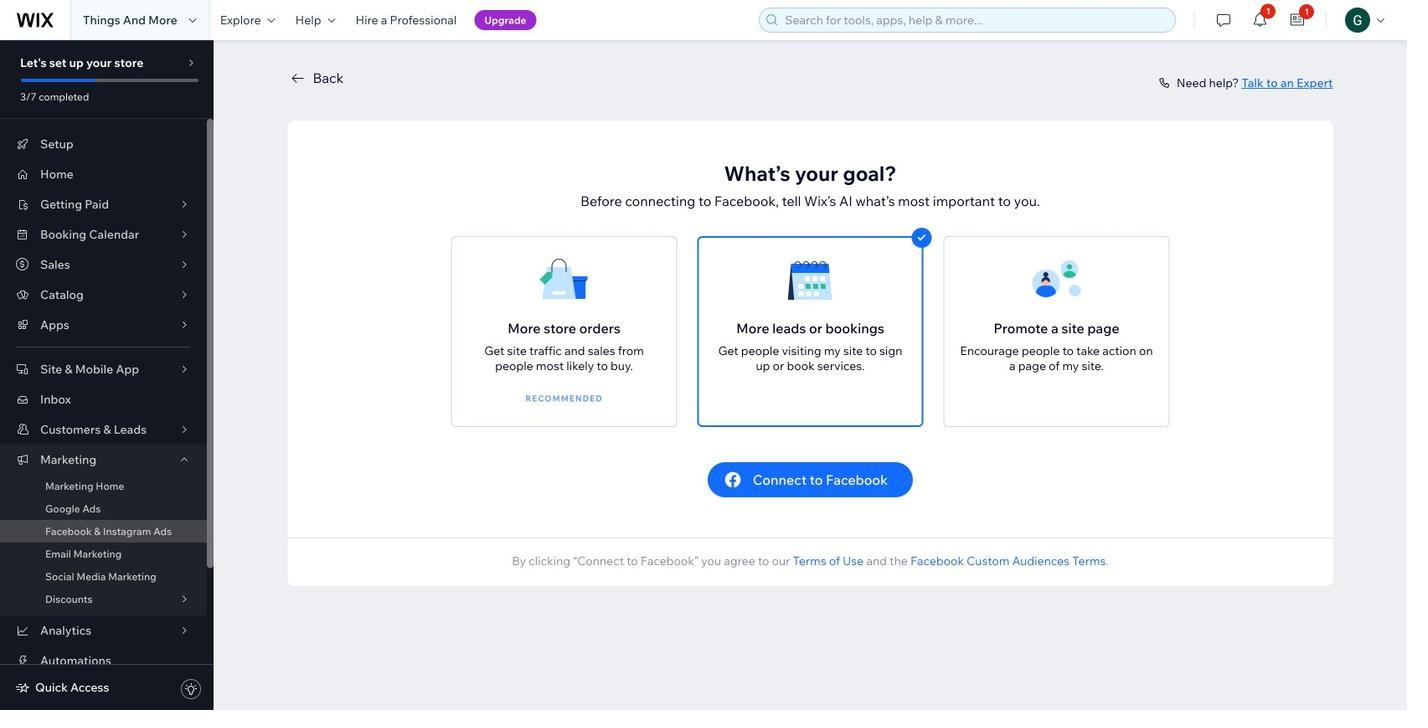 Task type: vqa. For each thing, say whether or not it's contained in the screenshot.
Search... Field
no



Task type: describe. For each thing, give the bounding box(es) containing it.
3 ad goal image from the left
[[1031, 255, 1082, 305]]

Search for tools, apps, help & more... field
[[780, 8, 1170, 32]]



Task type: locate. For each thing, give the bounding box(es) containing it.
0 horizontal spatial ad goal image
[[539, 255, 589, 305]]

1 horizontal spatial ad goal image
[[785, 255, 835, 305]]

1 ad goal image from the left
[[539, 255, 589, 305]]

2 ad goal image from the left
[[785, 255, 835, 305]]

sidebar element
[[0, 40, 214, 710]]

2 horizontal spatial ad goal image
[[1031, 255, 1082, 305]]

ad goal image
[[539, 255, 589, 305], [785, 255, 835, 305], [1031, 255, 1082, 305]]



